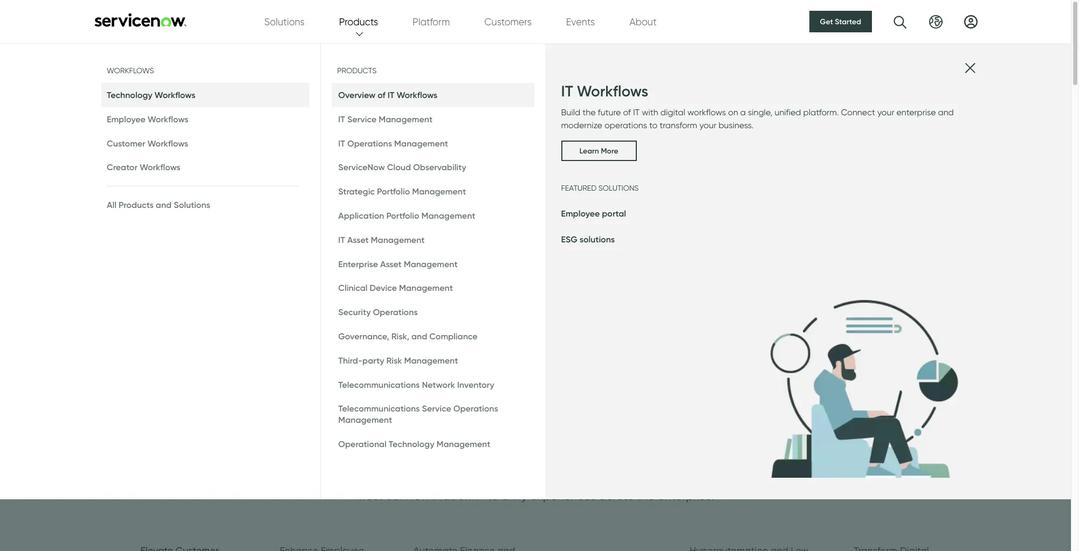 Task type: vqa. For each thing, say whether or not it's contained in the screenshot.
the topmost of
yes



Task type: locate. For each thing, give the bounding box(es) containing it.
device
[[370, 283, 397, 294]]

0 vertical spatial solutions
[[599, 184, 639, 193]]

workflows for it workflows
[[577, 82, 649, 100]]

0 vertical spatial asset
[[347, 235, 369, 245]]

0 horizontal spatial technology
[[107, 90, 152, 100]]

your
[[878, 108, 895, 118], [700, 121, 717, 131]]

portfolio
[[377, 186, 410, 197], [386, 210, 419, 221]]

management up it operations management
[[379, 114, 433, 124]]

solutions down employee portal link
[[580, 234, 615, 245]]

solutions inside "link"
[[580, 234, 615, 245]]

0 vertical spatial portfolio
[[377, 186, 410, 197]]

management for clinical device management
[[399, 283, 453, 294]]

modernize
[[561, 121, 602, 131]]

customer workflows link
[[101, 131, 310, 156]]

0 horizontal spatial asset
[[347, 235, 369, 245]]

1 horizontal spatial asset
[[380, 259, 402, 269]]

enterprise asset management
[[338, 259, 458, 269]]

workflows down the customer workflows
[[140, 162, 180, 173]]

workflows down employee workflows
[[148, 138, 188, 149]]

it service management link
[[332, 107, 534, 131]]

network
[[422, 380, 455, 390]]

2 horizontal spatial and
[[938, 108, 954, 118]]

workflows up employee workflows
[[155, 90, 195, 100]]

technology up employee workflows
[[107, 90, 152, 100]]

asset for enterprise
[[380, 259, 402, 269]]

a
[[741, 108, 746, 118]]

of
[[378, 90, 386, 100], [623, 108, 631, 118]]

it service management
[[338, 114, 433, 124]]

esg solutions link
[[561, 234, 615, 247]]

1 horizontal spatial solutions
[[264, 16, 305, 27]]

customers button
[[485, 14, 532, 29]]

0 horizontal spatial and
[[156, 200, 172, 210]]

party
[[363, 355, 384, 366]]

employee for employee workflows
[[107, 114, 146, 124]]

get
[[820, 17, 833, 26]]

it left the with
[[633, 108, 640, 118]]

employee workflows
[[107, 114, 188, 124]]

it asset management
[[338, 235, 425, 245]]

employee
[[107, 114, 146, 124], [561, 208, 600, 219]]

1 vertical spatial solutions
[[580, 234, 615, 245]]

0 vertical spatial solutions
[[264, 16, 305, 27]]

operations
[[347, 138, 392, 149], [373, 307, 418, 318], [453, 404, 498, 414]]

strategic
[[338, 186, 375, 197]]

all products and solutions
[[107, 200, 210, 210]]

management down strategic portfolio management link
[[422, 210, 475, 221]]

and right risk,
[[412, 331, 427, 342]]

management for application portfolio management
[[422, 210, 475, 221]]

technology workflows link
[[101, 83, 310, 107]]

management up enterprise asset management
[[371, 235, 425, 245]]

asset for it
[[347, 235, 369, 245]]

management down telecommunications service operations management link
[[437, 439, 490, 450]]

workflows for technology workflows
[[155, 90, 195, 100]]

2 vertical spatial products
[[119, 200, 154, 210]]

your right "connect" at the top of page
[[878, 108, 895, 118]]

workflows
[[688, 108, 726, 118]]

2 vertical spatial and
[[412, 331, 427, 342]]

portfolio down cloud
[[377, 186, 410, 197]]

solutions
[[599, 184, 639, 193], [580, 234, 615, 245]]

and right enterprise
[[938, 108, 954, 118]]

it up "build"
[[561, 82, 573, 100]]

service inside telecommunications service operations management
[[422, 404, 451, 414]]

workflows
[[107, 66, 154, 75], [577, 82, 649, 100], [155, 90, 195, 100], [397, 90, 438, 100], [148, 114, 188, 124], [148, 138, 188, 149], [140, 162, 180, 173]]

solutions up portal
[[599, 184, 639, 193]]

operations down the clinical device management
[[373, 307, 418, 318]]

0 horizontal spatial service
[[347, 114, 377, 124]]

products inside all products and solutions link
[[119, 200, 154, 210]]

1 vertical spatial service
[[422, 404, 451, 414]]

telecommunications up operational
[[338, 404, 420, 414]]

learn more link
[[561, 141, 637, 161]]

of up operations
[[623, 108, 631, 118]]

and down creator workflows
[[156, 200, 172, 210]]

employee up customer
[[107, 114, 146, 124]]

learn
[[580, 146, 599, 156]]

1 horizontal spatial of
[[623, 108, 631, 118]]

management
[[379, 114, 433, 124], [394, 138, 448, 149], [412, 186, 466, 197], [422, 210, 475, 221], [371, 235, 425, 245], [404, 259, 458, 269], [399, 283, 453, 294], [404, 355, 458, 366], [338, 415, 392, 426], [437, 439, 490, 450]]

1 vertical spatial asset
[[380, 259, 402, 269]]

customers
[[485, 16, 532, 27]]

technology down telecommunications service operations management
[[389, 439, 434, 450]]

0 horizontal spatial employee
[[107, 114, 146, 124]]

operational
[[338, 439, 387, 450]]

management for it operations management
[[394, 138, 448, 149]]

it up servicenow
[[338, 138, 345, 149]]

portfolio down strategic portfolio management at left top
[[386, 210, 419, 221]]

workflows down technology workflows
[[148, 114, 188, 124]]

telecommunications down party
[[338, 380, 420, 390]]

operations for it
[[347, 138, 392, 149]]

and for governance, risk, and compliance
[[412, 331, 427, 342]]

0 horizontal spatial your
[[700, 121, 717, 131]]

management down enterprise asset management "link"
[[399, 283, 453, 294]]

servicenow image
[[93, 13, 188, 27]]

servicenow
[[338, 162, 385, 173]]

1 vertical spatial and
[[156, 200, 172, 210]]

asset up the clinical device management
[[380, 259, 402, 269]]

asset up enterprise
[[347, 235, 369, 245]]

0 vertical spatial technology
[[107, 90, 152, 100]]

solutions
[[264, 16, 305, 27], [174, 200, 210, 210]]

business.
[[719, 121, 754, 131]]

asset
[[347, 235, 369, 245], [380, 259, 402, 269]]

clinical
[[338, 283, 368, 294]]

0 horizontal spatial solutions
[[174, 200, 210, 210]]

service down "telecommunications network inventory" link
[[422, 404, 451, 414]]

0 vertical spatial operations
[[347, 138, 392, 149]]

management for operational technology management
[[437, 439, 490, 450]]

employee down the featured
[[561, 208, 600, 219]]

1 horizontal spatial and
[[412, 331, 427, 342]]

technology
[[107, 90, 152, 100], [389, 439, 434, 450]]

0 vertical spatial of
[[378, 90, 386, 100]]

telecommunications
[[338, 380, 420, 390], [338, 404, 420, 414]]

solutions button
[[264, 14, 305, 29]]

0 vertical spatial your
[[878, 108, 895, 118]]

1 vertical spatial telecommunications
[[338, 404, 420, 414]]

and
[[938, 108, 954, 118], [156, 200, 172, 210], [412, 331, 427, 342]]

0 vertical spatial and
[[938, 108, 954, 118]]

third-
[[338, 355, 363, 366]]

portfolio for strategic
[[377, 186, 410, 197]]

1 vertical spatial technology
[[389, 439, 434, 450]]

of inside build the future of it with digital workflows on a single, unified platform. connect your enterprise and modernize operations to transform your business.
[[623, 108, 631, 118]]

1 horizontal spatial service
[[422, 404, 451, 414]]

transform
[[660, 121, 697, 131]]

digital
[[661, 108, 685, 118]]

telecommunications network inventory link
[[332, 373, 534, 397]]

management down it asset management link
[[404, 259, 458, 269]]

and for all products and solutions
[[156, 200, 172, 210]]

0 vertical spatial employee
[[107, 114, 146, 124]]

creator workflows
[[107, 162, 180, 173]]

operational technology management link
[[332, 433, 534, 457]]

customer workflows
[[107, 138, 188, 149]]

1 vertical spatial your
[[700, 121, 717, 131]]

workflows up future
[[577, 82, 649, 100]]

workflows up the it service management link
[[397, 90, 438, 100]]

0 vertical spatial service
[[347, 114, 377, 124]]

1 vertical spatial of
[[623, 108, 631, 118]]

1 vertical spatial solutions
[[174, 200, 210, 210]]

governance,
[[338, 331, 389, 342]]

security
[[338, 307, 371, 318]]

1 vertical spatial operations
[[373, 307, 418, 318]]

management down the it service management link
[[394, 138, 448, 149]]

service down overview
[[347, 114, 377, 124]]

about
[[630, 16, 657, 27]]

featured solutions
[[561, 184, 639, 193]]

the
[[583, 108, 596, 118]]

operational technology management
[[338, 439, 490, 450]]

2 vertical spatial operations
[[453, 404, 498, 414]]

it
[[561, 82, 573, 100], [388, 90, 395, 100], [633, 108, 640, 118], [338, 114, 345, 124], [338, 138, 345, 149], [338, 235, 345, 245]]

telecommunications inside telecommunications service operations management
[[338, 404, 420, 414]]

asset inside "link"
[[380, 259, 402, 269]]

management for it asset management
[[371, 235, 425, 245]]

service for telecommunications
[[422, 404, 451, 414]]

1 horizontal spatial your
[[878, 108, 895, 118]]

esg
[[561, 234, 578, 245]]

operations inside telecommunications service operations management
[[453, 404, 498, 414]]

2 telecommunications from the top
[[338, 404, 420, 414]]

telecommunications for telecommunications service operations management
[[338, 404, 420, 414]]

service
[[347, 114, 377, 124], [422, 404, 451, 414]]

1 vertical spatial portfolio
[[386, 210, 419, 221]]

1 horizontal spatial employee
[[561, 208, 600, 219]]

solutions for esg solutions
[[580, 234, 615, 245]]

1 telecommunications from the top
[[338, 380, 420, 390]]

it down overview
[[338, 114, 345, 124]]

events
[[566, 16, 595, 27]]

it up enterprise
[[338, 235, 345, 245]]

management up operational
[[338, 415, 392, 426]]

more
[[601, 146, 619, 156]]

management down observability
[[412, 186, 466, 197]]

1 vertical spatial employee
[[561, 208, 600, 219]]

management for enterprise asset management
[[404, 259, 458, 269]]

0 vertical spatial telecommunications
[[338, 380, 420, 390]]

overview of  it workflows link
[[332, 83, 534, 107]]

your down workflows
[[700, 121, 717, 131]]

build the future of it with digital workflows on a single, unified platform. connect your enterprise and modernize operations to transform your business.
[[561, 108, 954, 131]]

operations up servicenow
[[347, 138, 392, 149]]

of up the it service management
[[378, 90, 386, 100]]

it inside build the future of it with digital workflows on a single, unified platform. connect your enterprise and modernize operations to transform your business.
[[633, 108, 640, 118]]

governance, risk, and compliance link
[[332, 325, 534, 349]]

solutions for featured solutions
[[599, 184, 639, 193]]

operations down inventory
[[453, 404, 498, 414]]



Task type: describe. For each thing, give the bounding box(es) containing it.
application portfolio management
[[338, 210, 475, 221]]

servicenow cloud observability
[[338, 162, 466, 173]]

products button
[[339, 14, 378, 29]]

clinical device management link
[[332, 276, 534, 301]]

customer
[[107, 138, 145, 149]]

cloud
[[387, 162, 411, 173]]

it asset management link
[[332, 228, 534, 252]]

all
[[107, 200, 116, 210]]

unified
[[775, 108, 801, 118]]

it for it workflows
[[561, 82, 573, 100]]

management down governance, risk, and compliance link
[[404, 355, 458, 366]]

it operations management link
[[332, 131, 534, 156]]

service for it
[[347, 114, 377, 124]]

clinical device management
[[338, 283, 453, 294]]

operations for security
[[373, 307, 418, 318]]

security operations link
[[332, 301, 534, 325]]

single,
[[748, 108, 773, 118]]

all products and solutions link
[[101, 193, 310, 217]]

workflows for employee workflows
[[148, 114, 188, 124]]

featured
[[561, 184, 597, 193]]

get started
[[820, 17, 861, 26]]

enterprise
[[338, 259, 378, 269]]

platform.
[[803, 108, 839, 118]]

and inside build the future of it with digital workflows on a single, unified platform. connect your enterprise and modernize operations to transform your business.
[[938, 108, 954, 118]]

on
[[728, 108, 738, 118]]

telecommunications service operations management link
[[332, 397, 534, 433]]

overview
[[338, 90, 376, 100]]

observability
[[413, 162, 466, 173]]

workflows up technology workflows
[[107, 66, 154, 75]]

strategic portfolio management link
[[332, 180, 534, 204]]

employee portal
[[561, 208, 626, 219]]

application portfolio management link
[[332, 204, 534, 228]]

workflows for creator workflows
[[140, 162, 180, 173]]

platform
[[413, 16, 450, 27]]

employee workflows link
[[101, 107, 310, 131]]

governance, risk, and compliance
[[338, 331, 478, 342]]

third-party risk management
[[338, 355, 458, 366]]

go to servicenow account image
[[964, 15, 978, 28]]

get started link
[[809, 11, 872, 32]]

telecommunications network inventory
[[338, 380, 494, 390]]

about button
[[630, 14, 657, 29]]

risk
[[386, 355, 402, 366]]

portfolio for application
[[386, 210, 419, 221]]

telecommunications service operations management
[[338, 404, 498, 426]]

with
[[642, 108, 659, 118]]

servicenow cloud observability link
[[332, 156, 534, 180]]

enterprise
[[897, 108, 936, 118]]

inventory
[[457, 380, 494, 390]]

to
[[649, 121, 658, 131]]

connect
[[841, 108, 875, 118]]

it for it asset management
[[338, 235, 345, 245]]

operations
[[605, 121, 647, 131]]

1 horizontal spatial technology
[[389, 439, 434, 450]]

compliance
[[430, 331, 478, 342]]

it up the it service management
[[388, 90, 395, 100]]

enterprise asset management link
[[332, 252, 534, 276]]

build
[[561, 108, 581, 118]]

security operations
[[338, 307, 418, 318]]

risk,
[[391, 331, 409, 342]]

technology workflows
[[107, 90, 195, 100]]

1 vertical spatial products
[[337, 66, 377, 75]]

0 horizontal spatial of
[[378, 90, 386, 100]]

third-party risk management link
[[332, 349, 534, 373]]

portal
[[602, 208, 626, 219]]

management inside telecommunications service operations management
[[338, 415, 392, 426]]

workflows for customer workflows
[[148, 138, 188, 149]]

events button
[[566, 14, 595, 29]]

overview of  it workflows
[[338, 90, 438, 100]]

it for it service management
[[338, 114, 345, 124]]

application
[[338, 210, 384, 221]]

esg solutions
[[561, 234, 615, 245]]

management for it service management
[[379, 114, 433, 124]]

0 vertical spatial products
[[339, 16, 378, 27]]

creator
[[107, 162, 138, 173]]

started
[[835, 17, 861, 26]]

it for it operations management
[[338, 138, 345, 149]]

management for strategic portfolio management
[[412, 186, 466, 197]]

platform button
[[413, 14, 450, 29]]

future
[[598, 108, 621, 118]]

strategic portfolio management
[[338, 186, 466, 197]]

employee for employee portal
[[561, 208, 600, 219]]

learn more
[[580, 146, 619, 156]]

employee portal link
[[561, 208, 626, 221]]

telecommunications for telecommunications network inventory
[[338, 380, 420, 390]]



